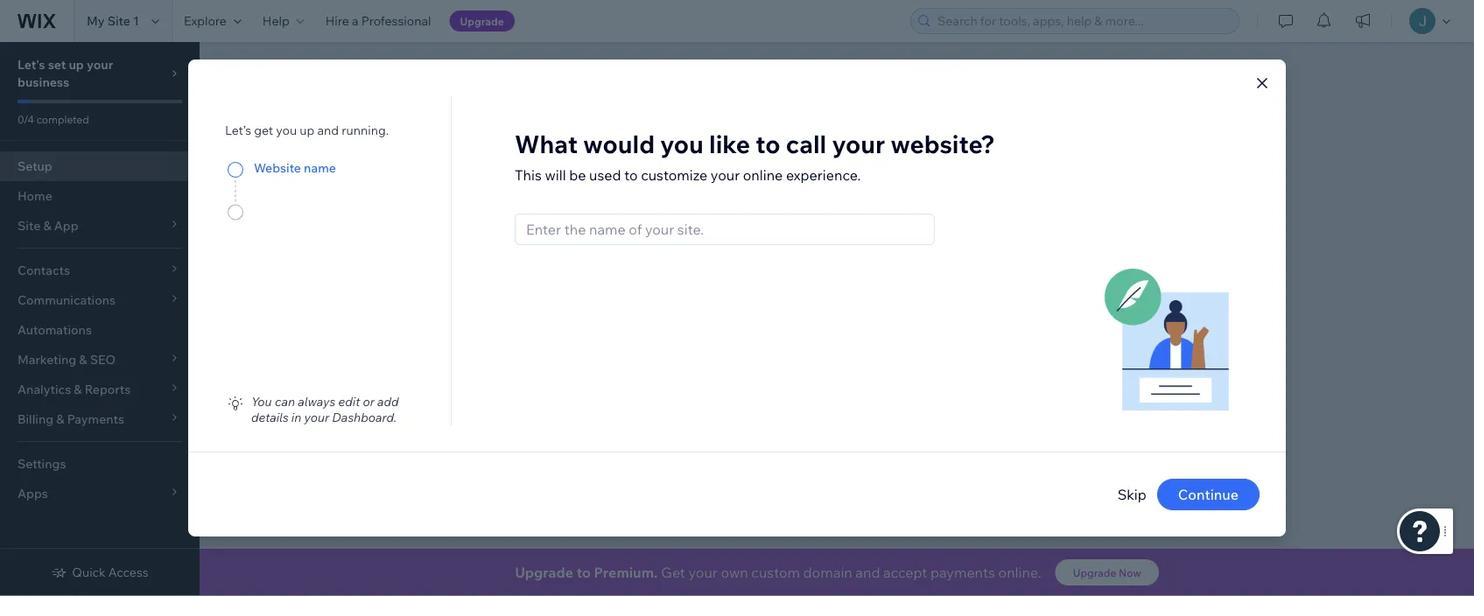 Task type: locate. For each thing, give the bounding box(es) containing it.
upgrade to premium. get your own custom domain and accept payments online.
[[515, 564, 1041, 581]]

website
[[254, 160, 301, 175]]

started
[[1179, 445, 1223, 460]]

your down 'always'
[[304, 410, 329, 425]]

customize
[[641, 166, 708, 184]]

0 horizontal spatial let's
[[18, 57, 45, 72]]

professional
[[361, 13, 431, 28]]

site
[[535, 206, 555, 221]]

2 horizontal spatial up
[[493, 140, 513, 159]]

access
[[108, 565, 149, 580]]

online.
[[998, 564, 1041, 581]]

1 horizontal spatial let's set up your business
[[427, 140, 620, 159]]

2 vertical spatial site
[[1200, 396, 1223, 411]]

1 horizontal spatial completed
[[1001, 143, 1054, 156]]

skip button
[[1118, 484, 1147, 505]]

be
[[569, 166, 586, 184]]

0 vertical spatial design site
[[1186, 68, 1252, 84]]

0 horizontal spatial up
[[69, 57, 84, 72]]

to
[[756, 128, 780, 159], [624, 166, 638, 184], [577, 564, 591, 581]]

0 vertical spatial up
[[69, 57, 84, 72]]

0 horizontal spatial let's set up your business
[[18, 57, 113, 90]]

hire
[[325, 13, 349, 28]]

get left the started
[[1155, 445, 1177, 460]]

completed
[[36, 112, 89, 126], [1001, 143, 1054, 156]]

up
[[69, 57, 84, 72], [300, 123, 315, 138], [493, 140, 513, 159]]

to left premium.
[[577, 564, 591, 581]]

1 horizontal spatial you
[[660, 128, 704, 159]]

would
[[583, 128, 655, 159]]

0 vertical spatial business
[[18, 74, 69, 90]]

this
[[515, 166, 542, 184]]

stands
[[733, 516, 773, 532]]

your down like
[[711, 166, 740, 184]]

0 horizontal spatial site
[[107, 13, 130, 28]]

get right premium.
[[661, 564, 685, 581]]

get inside button
[[1155, 445, 1177, 460]]

0 vertical spatial 0/4 completed
[[18, 112, 89, 126]]

1 horizontal spatial and
[[856, 564, 880, 581]]

0 horizontal spatial get
[[461, 445, 482, 460]]

domain
[[803, 564, 852, 581]]

get
[[254, 123, 273, 138]]

business up setup
[[18, 74, 69, 90]]

what
[[515, 128, 578, 159]]

continue button
[[1157, 479, 1260, 510]]

a
[[352, 13, 359, 28]]

settings
[[18, 456, 66, 471]]

and left running.
[[317, 123, 339, 138]]

completed right website?
[[1001, 143, 1054, 156]]

1 vertical spatial completed
[[1001, 143, 1054, 156]]

design site
[[1186, 68, 1252, 84], [1157, 396, 1223, 411]]

0 horizontal spatial set
[[48, 57, 66, 72]]

add
[[377, 394, 399, 409]]

2 horizontal spatial upgrade
[[1073, 566, 1116, 579]]

1 vertical spatial up
[[300, 123, 315, 138]]

you inside "what would you like to call your website? this will be used to customize your online experience."
[[660, 128, 704, 159]]

your left site
[[506, 206, 532, 221]]

0 vertical spatial let's set up your business
[[18, 57, 113, 90]]

google
[[539, 445, 581, 460]]

0 horizontal spatial 0/4 completed
[[18, 112, 89, 126]]

2 horizontal spatial get
[[1155, 445, 1177, 460]]

0 horizontal spatial business
[[18, 74, 69, 90]]

1 vertical spatial and
[[856, 564, 880, 581]]

1 horizontal spatial let's
[[427, 140, 463, 159]]

1 vertical spatial set
[[466, 140, 489, 159]]

your down my
[[87, 57, 113, 72]]

1 horizontal spatial site
[[1200, 396, 1223, 411]]

let's set up your business inside sidebar element
[[18, 57, 113, 90]]

upgrade for upgrade to premium. get your own custom domain and accept payments online.
[[515, 564, 573, 581]]

let's set up your business
[[18, 57, 113, 90], [427, 140, 620, 159]]

get
[[461, 445, 482, 460], [1155, 445, 1177, 460], [661, 564, 685, 581]]

to right used
[[624, 166, 638, 184]]

upgrade left now at the bottom
[[1073, 566, 1116, 579]]

premium.
[[594, 564, 658, 581]]

upgrade up welcome, john
[[460, 14, 504, 28]]

upgrade inside button
[[460, 14, 504, 28]]

Search for tools, apps, help & more... field
[[932, 9, 1233, 33]]

1 horizontal spatial upgrade
[[515, 564, 573, 581]]

2 vertical spatial to
[[577, 564, 591, 581]]

0 vertical spatial completed
[[36, 112, 89, 126]]

let's set up your business down my
[[18, 57, 113, 90]]

your up this
[[516, 140, 550, 159]]

your inside sidebar element
[[87, 57, 113, 72]]

1 vertical spatial let's
[[427, 140, 463, 159]]

1 horizontal spatial 0/4 completed
[[982, 143, 1054, 156]]

your up experience.
[[832, 128, 885, 159]]

let's inside let's set up your business
[[18, 57, 45, 72]]

your inside you can always edit or add details in your dashboard.
[[304, 410, 329, 425]]

get found on google
[[461, 445, 581, 460]]

0 vertical spatial design
[[1186, 68, 1226, 84]]

upgrade now
[[1073, 566, 1141, 579]]

website?
[[891, 128, 995, 159]]

help button
[[252, 0, 315, 42]]

design
[[1186, 68, 1226, 84], [1157, 396, 1197, 411]]

to up online
[[756, 128, 780, 159]]

1
[[133, 13, 139, 28]]

0 vertical spatial 0/4
[[18, 112, 34, 126]]

0 vertical spatial let's
[[18, 57, 45, 72]]

1 vertical spatial design site
[[1157, 396, 1223, 411]]

1 vertical spatial let's set up your business
[[427, 140, 620, 159]]

1 horizontal spatial set
[[466, 140, 489, 159]]

found
[[485, 445, 519, 460]]

business up be
[[554, 140, 620, 159]]

like
[[709, 128, 750, 159]]

design site button
[[1141, 390, 1239, 417]]

wix stands with ukraine show your support
[[708, 516, 967, 532]]

get for get found on google
[[461, 445, 482, 460]]

Enter the name of your site. field
[[521, 215, 929, 244]]

0/4 completed
[[18, 112, 89, 126], [982, 143, 1054, 156]]

0 horizontal spatial and
[[317, 123, 339, 138]]

let's set up your business up this
[[427, 140, 620, 159]]

completed up setup
[[36, 112, 89, 126]]

0 vertical spatial set
[[48, 57, 66, 72]]

business inside sidebar element
[[18, 74, 69, 90]]

you right get
[[276, 123, 297, 138]]

your
[[87, 57, 113, 72], [832, 128, 885, 159], [516, 140, 550, 159], [711, 166, 740, 184], [506, 206, 532, 221], [304, 410, 329, 425], [688, 564, 718, 581]]

show
[[857, 516, 889, 532]]

0 horizontal spatial upgrade
[[460, 14, 504, 28]]

design inside button
[[1157, 396, 1197, 411]]

upgrade left premium.
[[515, 564, 573, 581]]

get for get started
[[1155, 445, 1177, 460]]

my site 1
[[87, 13, 139, 28]]

edit
[[338, 394, 360, 409]]

hire a professional
[[325, 13, 431, 28]]

get started
[[1155, 445, 1223, 460]]

you up customize
[[660, 128, 704, 159]]

1 horizontal spatial business
[[554, 140, 620, 159]]

get started button
[[1140, 439, 1239, 466]]

type
[[558, 206, 584, 221]]

1 vertical spatial 0/4
[[982, 143, 999, 156]]

setup link
[[0, 151, 200, 181]]

1 horizontal spatial to
[[624, 166, 638, 184]]

always
[[298, 394, 335, 409]]

1 vertical spatial site
[[1229, 68, 1252, 84]]

accept
[[883, 564, 927, 581]]

online
[[743, 166, 783, 184]]

and left accept
[[856, 564, 880, 581]]

0 vertical spatial to
[[756, 128, 780, 159]]

0 horizontal spatial you
[[276, 123, 297, 138]]

0 horizontal spatial 0/4
[[18, 112, 34, 126]]

0 vertical spatial site
[[107, 13, 130, 28]]

in
[[291, 410, 301, 425]]

and
[[317, 123, 339, 138], [856, 564, 880, 581]]

home link
[[0, 181, 200, 211]]

0/4
[[18, 112, 34, 126], [982, 143, 999, 156]]

site
[[107, 13, 130, 28], [1229, 68, 1252, 84], [1200, 396, 1223, 411]]

0 horizontal spatial completed
[[36, 112, 89, 126]]

or
[[363, 394, 375, 409]]

website name
[[254, 160, 336, 175]]

name
[[304, 160, 336, 175]]

get left found
[[461, 445, 482, 460]]

2 vertical spatial up
[[493, 140, 513, 159]]

upgrade inside button
[[1073, 566, 1116, 579]]

1 vertical spatial design
[[1157, 396, 1197, 411]]

dashboard.
[[332, 410, 397, 425]]

business
[[18, 74, 69, 90], [554, 140, 620, 159]]



Task type: describe. For each thing, give the bounding box(es) containing it.
upgrade for upgrade
[[460, 14, 504, 28]]

help
[[263, 13, 290, 28]]

2 horizontal spatial site
[[1229, 68, 1252, 84]]

let's get you up and running.
[[225, 123, 389, 138]]

now
[[1119, 566, 1141, 579]]

quick access button
[[51, 565, 149, 580]]

1 vertical spatial 0/4 completed
[[982, 143, 1054, 156]]

welcome, john
[[406, 63, 587, 94]]

1 horizontal spatial 0/4
[[982, 143, 999, 156]]

can
[[275, 394, 295, 409]]

0 vertical spatial and
[[317, 123, 339, 138]]

payments
[[930, 564, 995, 581]]

sidebar element
[[0, 42, 200, 596]]

with
[[776, 516, 801, 532]]

continue
[[1178, 486, 1239, 503]]

design site inside button
[[1157, 396, 1223, 411]]

site inside button
[[1200, 396, 1223, 411]]

john
[[526, 63, 587, 94]]

wix
[[708, 516, 731, 532]]

automations link
[[0, 315, 200, 345]]

explore
[[184, 13, 227, 28]]

your
[[892, 516, 917, 532]]

show your support button
[[857, 516, 967, 532]]

1 horizontal spatial get
[[661, 564, 685, 581]]

skip
[[1118, 486, 1147, 503]]

on
[[521, 445, 536, 460]]

your left own
[[688, 564, 718, 581]]

upgrade button
[[450, 11, 515, 32]]

running.
[[342, 123, 389, 138]]

will
[[545, 166, 566, 184]]

upgrade now button
[[1055, 559, 1159, 586]]

call
[[786, 128, 827, 159]]

you for up
[[276, 123, 297, 138]]

automations
[[18, 322, 92, 337]]

own
[[721, 564, 748, 581]]

0/4 inside sidebar element
[[18, 112, 34, 126]]

let's
[[225, 123, 251, 138]]

quick
[[72, 565, 106, 580]]

0/4 completed inside sidebar element
[[18, 112, 89, 126]]

0 horizontal spatial to
[[577, 564, 591, 581]]

design site link
[[1154, 63, 1268, 89]]

1 vertical spatial business
[[554, 140, 620, 159]]

my
[[87, 13, 105, 28]]

welcome,
[[406, 63, 521, 94]]

update your site type
[[461, 206, 584, 221]]

completed inside sidebar element
[[36, 112, 89, 126]]

update
[[461, 206, 504, 221]]

experience.
[[786, 166, 861, 184]]

upgrade for upgrade now
[[1073, 566, 1116, 579]]

you for like
[[660, 128, 704, 159]]

you can always edit or add details in your dashboard.
[[251, 394, 399, 425]]

hire a professional link
[[315, 0, 442, 42]]

you
[[251, 394, 272, 409]]

2 horizontal spatial to
[[756, 128, 780, 159]]

details
[[251, 410, 289, 425]]

home
[[18, 188, 52, 204]]

set inside let's set up your business
[[48, 57, 66, 72]]

ukraine
[[804, 516, 850, 532]]

1 horizontal spatial up
[[300, 123, 315, 138]]

support
[[920, 516, 967, 532]]

up inside sidebar element
[[69, 57, 84, 72]]

custom
[[751, 564, 800, 581]]

what would you like to call your website? this will be used to customize your online experience.
[[515, 128, 995, 184]]

setup
[[18, 158, 52, 174]]

used
[[589, 166, 621, 184]]

quick access
[[72, 565, 149, 580]]

1 vertical spatial to
[[624, 166, 638, 184]]

settings link
[[0, 449, 200, 479]]



Task type: vqa. For each thing, say whether or not it's contained in the screenshot.
Get found on Google
yes



